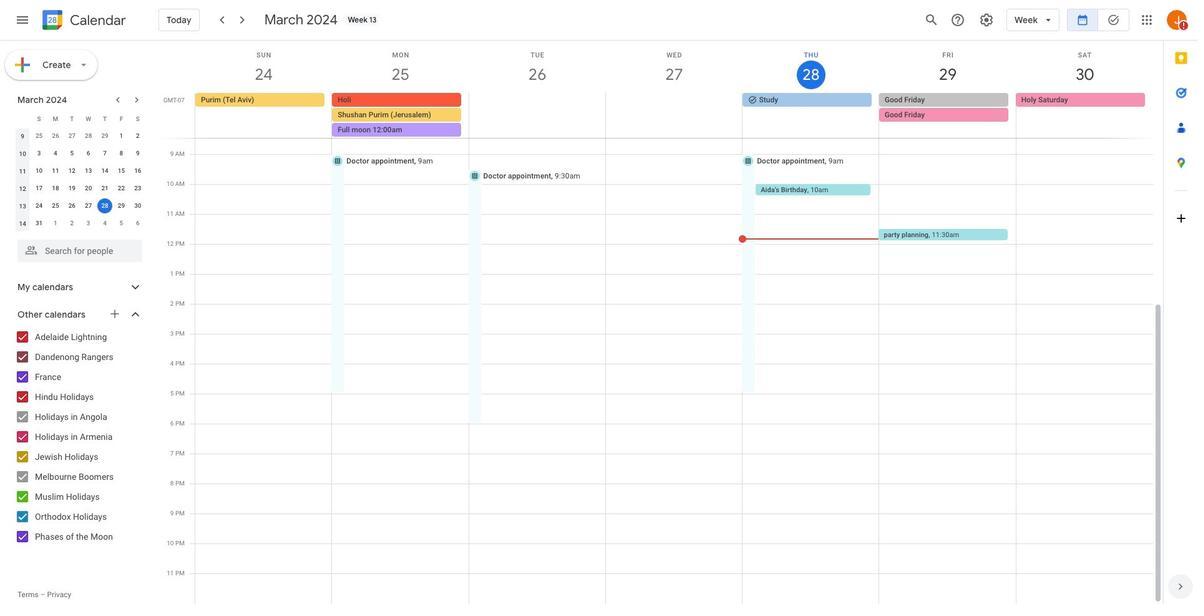 Task type: describe. For each thing, give the bounding box(es) containing it.
april 2 element
[[65, 216, 79, 231]]

26 element
[[65, 199, 79, 214]]

main drawer image
[[15, 12, 30, 27]]

other calendars list
[[2, 327, 155, 547]]

28, today element
[[97, 199, 112, 214]]

27 element
[[81, 199, 96, 214]]

february 29 element
[[97, 129, 112, 144]]

settings menu image
[[980, 12, 995, 27]]

13 element
[[81, 164, 96, 179]]

1 element
[[114, 129, 129, 144]]

april 6 element
[[130, 216, 145, 231]]

april 3 element
[[81, 216, 96, 231]]

17 element
[[32, 181, 47, 196]]

february 28 element
[[81, 129, 96, 144]]

6 element
[[81, 146, 96, 161]]

5 element
[[65, 146, 79, 161]]

29 element
[[114, 199, 129, 214]]

april 4 element
[[97, 216, 112, 231]]

february 27 element
[[65, 129, 79, 144]]

10 element
[[32, 164, 47, 179]]

march 2024 grid
[[12, 110, 146, 232]]

9 element
[[130, 146, 145, 161]]

february 26 element
[[48, 129, 63, 144]]

19 element
[[65, 181, 79, 196]]



Task type: locate. For each thing, give the bounding box(es) containing it.
None search field
[[0, 235, 155, 262]]

april 1 element
[[48, 216, 63, 231]]

Search for people text field
[[25, 240, 135, 262]]

18 element
[[48, 181, 63, 196]]

february 25 element
[[32, 129, 47, 144]]

4 element
[[48, 146, 63, 161]]

calendar element
[[40, 7, 126, 35]]

21 element
[[97, 181, 112, 196]]

7 element
[[97, 146, 112, 161]]

11 element
[[48, 164, 63, 179]]

column header
[[14, 110, 31, 127]]

column header inside march 2024 'grid'
[[14, 110, 31, 127]]

row
[[190, 93, 1164, 138], [14, 110, 146, 127], [14, 127, 146, 145], [14, 145, 146, 162], [14, 162, 146, 180], [14, 180, 146, 197], [14, 197, 146, 215], [14, 215, 146, 232]]

grid
[[160, 41, 1164, 604]]

8 element
[[114, 146, 129, 161]]

2 element
[[130, 129, 145, 144]]

3 element
[[32, 146, 47, 161]]

april 5 element
[[114, 216, 129, 231]]

23 element
[[130, 181, 145, 196]]

cell inside march 2024 'grid'
[[97, 197, 113, 215]]

25 element
[[48, 199, 63, 214]]

12 element
[[65, 164, 79, 179]]

31 element
[[32, 216, 47, 231]]

row group inside march 2024 'grid'
[[14, 127, 146, 232]]

cell
[[332, 93, 469, 138], [469, 93, 606, 138], [606, 93, 743, 138], [880, 93, 1016, 138], [97, 197, 113, 215]]

22 element
[[114, 181, 129, 196]]

heading inside calendar element
[[67, 13, 126, 28]]

14 element
[[97, 164, 112, 179]]

15 element
[[114, 164, 129, 179]]

16 element
[[130, 164, 145, 179]]

30 element
[[130, 199, 145, 214]]

tab list
[[1164, 41, 1199, 569]]

add other calendars image
[[109, 308, 121, 320]]

20 element
[[81, 181, 96, 196]]

24 element
[[32, 199, 47, 214]]

row group
[[14, 127, 146, 232]]

heading
[[67, 13, 126, 28]]



Task type: vqa. For each thing, say whether or not it's contained in the screenshot.
'Calendar' element
yes



